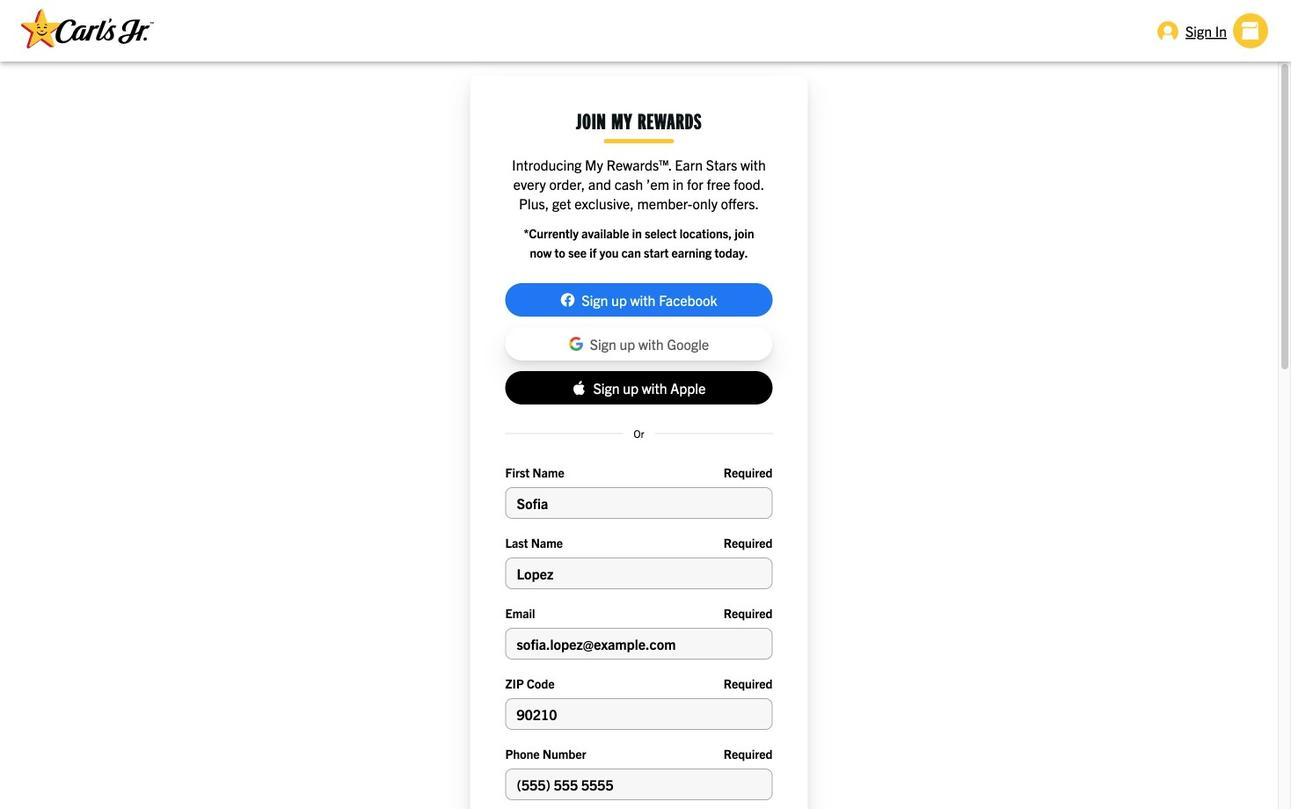 Task type: locate. For each thing, give the bounding box(es) containing it.
carlsjr logo image
[[21, 9, 155, 48]]



Task type: describe. For each thing, give the bounding box(es) containing it.
navigate to bag image
[[1233, 13, 1269, 48]]

size  md image
[[1158, 20, 1179, 41]]



